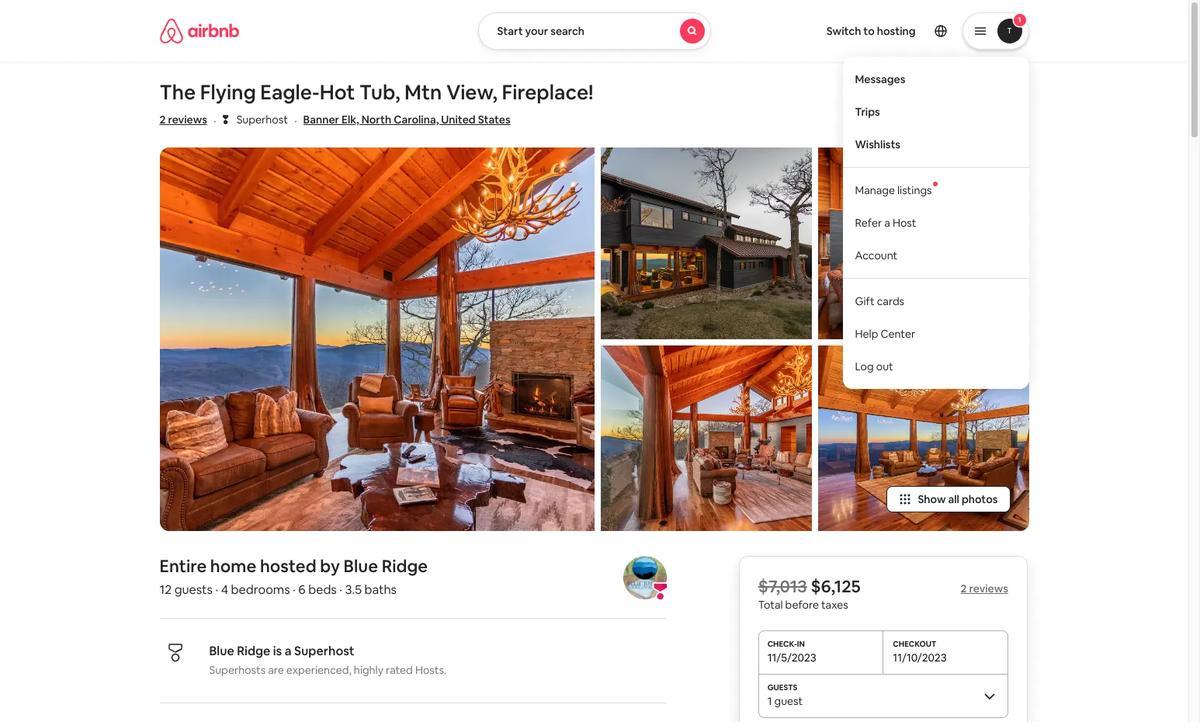 Task type: vqa. For each thing, say whether or not it's contained in the screenshot.
, BUT, DEPENDING ON THE CIRCUMSTANCES, THEIR CALENDARS MAY BE BLOCKED FOR THE DATES OF THE CANCELLED RESERVATION.
no



Task type: describe. For each thing, give the bounding box(es) containing it.
gift
[[856, 294, 875, 308]]

elk,
[[342, 113, 359, 127]]

messages
[[856, 72, 906, 86]]

log out button
[[843, 350, 1030, 383]]

guests
[[174, 582, 213, 598]]

eagle-
[[260, 79, 320, 106]]

show all photos button
[[887, 486, 1011, 513]]

view,
[[447, 79, 498, 106]]

wishlists link
[[843, 128, 1030, 160]]

blue
[[209, 643, 234, 659]]

taxes
[[822, 598, 849, 612]]

· left 4
[[216, 582, 218, 598]]

search
[[551, 24, 585, 38]]

the flying eagle-hot tub, mtn view, fireplace!
[[160, 79, 594, 106]]

account link
[[843, 239, 1030, 272]]

$7,013
[[759, 576, 808, 597]]

a inside refer a host link
[[885, 216, 891, 230]]

host
[[893, 216, 917, 230]]

show
[[918, 492, 946, 506]]

blue ridge
[[344, 555, 428, 577]]

0 horizontal spatial superhost
[[237, 113, 288, 127]]

hosted
[[260, 555, 317, 577]]

start your search button
[[478, 12, 711, 50]]

refer
[[856, 216, 883, 230]]

start
[[498, 24, 523, 38]]

is
[[273, 643, 282, 659]]

entire home hosted by blue ridge 12 guests · 4 bedrooms · 6 beds · 3.5 baths
[[160, 555, 428, 598]]

superhosts
[[209, 663, 266, 677]]

guest
[[775, 694, 804, 708]]

save button
[[981, 107, 1036, 134]]

6
[[299, 582, 306, 598]]

help
[[856, 327, 879, 341]]

1 guest
[[768, 694, 804, 708]]

by
[[320, 555, 340, 577]]

home
[[210, 555, 256, 577]]

entire
[[160, 555, 207, 577]]

0 horizontal spatial 2 reviews button
[[160, 112, 207, 127]]

fireplace!
[[502, 79, 594, 106]]

manage listings
[[856, 183, 932, 197]]

help center link
[[843, 317, 1030, 350]]

log
[[856, 359, 874, 373]]

$7,013 $6,125 total before taxes
[[759, 576, 862, 612]]

1 for 1
[[1019, 15, 1022, 25]]

banner elk, north carolina, united states button
[[303, 110, 511, 129]]

the
[[160, 79, 196, 106]]

save
[[1005, 113, 1030, 127]]

profile element
[[730, 0, 1030, 389]]

rated
[[386, 663, 413, 677]]

all
[[949, 492, 960, 506]]

refer a host
[[856, 216, 917, 230]]

baths
[[365, 582, 397, 598]]

are
[[268, 663, 284, 677]]

mtn
[[405, 79, 442, 106]]

hot
[[320, 79, 355, 106]]

· left the 3.5
[[340, 582, 343, 598]]

tub,
[[360, 79, 400, 106]]

3.5
[[345, 582, 362, 598]]

the flying eagle-hot tub, mtn view, fireplace! image 2 image
[[601, 148, 812, 339]]

2 for 2 reviews ·
[[160, 113, 166, 127]]

refer a host link
[[843, 206, 1030, 239]]

wishlists
[[856, 137, 901, 151]]

12
[[160, 582, 172, 598]]

󰀃
[[223, 112, 229, 127]]

1 guest button
[[759, 674, 1009, 718]]

the flying eagle-hot tub, mtn view, fireplace! image 5 image
[[818, 346, 1030, 531]]

switch to hosting link
[[818, 15, 925, 47]]

out
[[877, 359, 894, 373]]

help center
[[856, 327, 916, 341]]

gift cards link
[[843, 285, 1030, 317]]

the flying eagle-hot tub, mtn view, fireplace! image 4 image
[[818, 148, 1030, 339]]

ridge
[[237, 643, 271, 659]]



Task type: locate. For each thing, give the bounding box(es) containing it.
a right 'is'
[[285, 643, 292, 659]]

1 vertical spatial a
[[285, 643, 292, 659]]

1 horizontal spatial 1
[[1019, 15, 1022, 25]]

0 horizontal spatial reviews
[[168, 113, 207, 127]]

to
[[864, 24, 875, 38]]

· left banner
[[294, 113, 297, 129]]

beds
[[308, 582, 337, 598]]

listings
[[898, 183, 932, 197]]

before
[[786, 598, 820, 612]]

0 vertical spatial reviews
[[168, 113, 207, 127]]

states
[[478, 113, 511, 127]]

blue ridge is a superhost. learn more about blue ridge. image
[[624, 556, 667, 600], [624, 556, 667, 600]]

· banner elk, north carolina, united states
[[294, 113, 511, 129]]

1 horizontal spatial superhost
[[294, 643, 355, 659]]

photos
[[962, 492, 999, 506]]

0 vertical spatial 2
[[160, 113, 166, 127]]

manage
[[856, 183, 896, 197]]

0 vertical spatial 2 reviews button
[[160, 112, 207, 127]]

4
[[221, 582, 228, 598]]

gift cards
[[856, 294, 905, 308]]

1 inside dropdown button
[[1019, 15, 1022, 25]]

north
[[362, 113, 392, 127]]

reviews for 2 reviews
[[970, 582, 1009, 596]]

reviews for 2 reviews ·
[[168, 113, 207, 127]]

experienced,
[[287, 663, 352, 677]]

reviews
[[168, 113, 207, 127], [970, 582, 1009, 596]]

· left the 󰀃
[[214, 113, 216, 129]]

switch
[[827, 24, 862, 38]]

the flying eagle-hot tub, mtn view, fireplace! image 3 image
[[601, 346, 812, 531]]

11/10/2023
[[894, 651, 948, 665]]

trips link
[[843, 95, 1030, 128]]

united
[[441, 113, 476, 127]]

a
[[885, 216, 891, 230], [285, 643, 292, 659]]

0 horizontal spatial 1
[[768, 694, 773, 708]]

start your search
[[498, 24, 585, 38]]

0 horizontal spatial a
[[285, 643, 292, 659]]

2 for 2 reviews
[[962, 582, 968, 596]]

Start your search search field
[[478, 12, 711, 50]]

2 inside 2 reviews ·
[[160, 113, 166, 127]]

the flying eagle-hot tub, mtn view, fireplace! image 1 image
[[160, 148, 595, 531]]

0 vertical spatial a
[[885, 216, 891, 230]]

highly
[[354, 663, 384, 677]]

2 reviews button
[[160, 112, 207, 127], [962, 582, 1009, 596]]

0 horizontal spatial 2
[[160, 113, 166, 127]]

trips
[[856, 105, 881, 119]]

hosting
[[878, 24, 916, 38]]

cards
[[878, 294, 905, 308]]

· left 6
[[293, 582, 296, 598]]

total
[[759, 598, 784, 612]]

$6,125
[[812, 576, 862, 597]]

superhost
[[237, 113, 288, 127], [294, 643, 355, 659]]

a inside blue ridge is a superhost superhosts are experienced, highly rated hosts.
[[285, 643, 292, 659]]

1
[[1019, 15, 1022, 25], [768, 694, 773, 708]]

1 button
[[963, 12, 1030, 50]]

1 horizontal spatial 2
[[962, 582, 968, 596]]

1 horizontal spatial a
[[885, 216, 891, 230]]

reviews inside 2 reviews ·
[[168, 113, 207, 127]]

has notifications image
[[933, 181, 938, 186]]

switch to hosting
[[827, 24, 916, 38]]

1 vertical spatial 2 reviews button
[[962, 582, 1009, 596]]

manage listings link
[[843, 174, 1030, 206]]

1 vertical spatial superhost
[[294, 643, 355, 659]]

a left host
[[885, 216, 891, 230]]

·
[[214, 113, 216, 129], [294, 113, 297, 129], [216, 582, 218, 598], [293, 582, 296, 598], [340, 582, 343, 598]]

1 horizontal spatial reviews
[[970, 582, 1009, 596]]

1 inside popup button
[[768, 694, 773, 708]]

bedrooms
[[231, 582, 290, 598]]

1 vertical spatial reviews
[[970, 582, 1009, 596]]

superhost right the 󰀃
[[237, 113, 288, 127]]

center
[[881, 327, 916, 341]]

flying
[[200, 79, 256, 106]]

show all photos
[[918, 492, 999, 506]]

banner
[[303, 113, 339, 127]]

11/5/2023
[[768, 651, 817, 665]]

blue ridge is a superhost superhosts are experienced, highly rated hosts.
[[209, 643, 447, 677]]

superhost inside blue ridge is a superhost superhosts are experienced, highly rated hosts.
[[294, 643, 355, 659]]

2
[[160, 113, 166, 127], [962, 582, 968, 596]]

messages link
[[843, 63, 1030, 95]]

superhost up experienced,
[[294, 643, 355, 659]]

your
[[526, 24, 549, 38]]

1 vertical spatial 1
[[768, 694, 773, 708]]

log out
[[856, 359, 894, 373]]

1 vertical spatial 2
[[962, 582, 968, 596]]

0 vertical spatial 1
[[1019, 15, 1022, 25]]

1 horizontal spatial 2 reviews button
[[962, 582, 1009, 596]]

1 for 1 guest
[[768, 694, 773, 708]]

hosts.
[[415, 663, 447, 677]]

account
[[856, 248, 898, 262]]

2 reviews
[[962, 582, 1009, 596]]

carolina,
[[394, 113, 439, 127]]

0 vertical spatial superhost
[[237, 113, 288, 127]]

2 reviews ·
[[160, 113, 216, 129]]



